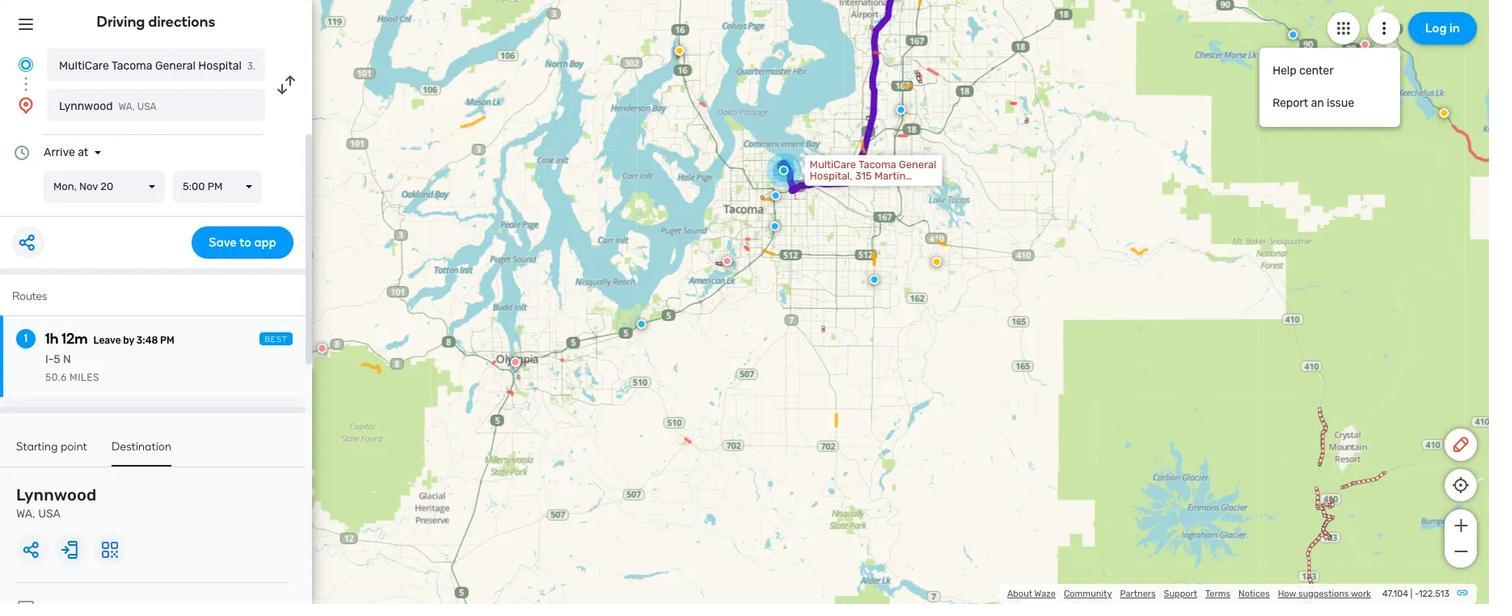 Task type: describe. For each thing, give the bounding box(es) containing it.
leave
[[93, 335, 121, 346]]

mon, nov 20
[[53, 180, 113, 192]]

tacoma
[[112, 59, 152, 73]]

location image
[[16, 95, 36, 115]]

1 vertical spatial lynnwood
[[16, 485, 96, 505]]

partners
[[1120, 589, 1156, 599]]

pencil image
[[1451, 435, 1471, 454]]

1
[[24, 332, 28, 345]]

how
[[1278, 589, 1296, 599]]

122.513
[[1419, 589, 1450, 599]]

1h
[[45, 330, 59, 348]]

0 vertical spatial lynnwood
[[59, 99, 113, 113]]

1 vertical spatial lynnwood wa, usa
[[16, 485, 96, 521]]

about
[[1007, 589, 1033, 599]]

1h 12m leave by 3:48 pm
[[45, 330, 174, 348]]

-
[[1415, 589, 1419, 599]]

suggestions
[[1299, 589, 1349, 599]]

5:00 pm
[[183, 180, 223, 192]]

pm inside 1h 12m leave by 3:48 pm
[[160, 335, 174, 346]]

1 vertical spatial hazard image
[[932, 257, 942, 267]]

work
[[1351, 589, 1371, 599]]

47.104
[[1383, 589, 1409, 599]]

i-5 n 50.6 miles
[[45, 353, 99, 383]]

waze
[[1035, 589, 1056, 599]]

n
[[63, 353, 71, 366]]

zoom out image
[[1451, 542, 1471, 561]]

arrive at
[[44, 146, 88, 159]]

nov
[[79, 180, 98, 192]]

0 horizontal spatial usa
[[38, 507, 61, 521]]

support link
[[1164, 589, 1198, 599]]

5:00
[[183, 180, 205, 192]]

general
[[155, 59, 196, 73]]

1 vertical spatial wa,
[[16, 507, 35, 521]]

5:00 pm list box
[[173, 171, 262, 203]]

hospital
[[198, 59, 242, 73]]

20
[[101, 180, 113, 192]]

current location image
[[16, 55, 36, 74]]

1 horizontal spatial police image
[[770, 221, 780, 231]]

multicare
[[59, 59, 109, 73]]

driving
[[97, 13, 145, 31]]

terms link
[[1206, 589, 1231, 599]]

0 vertical spatial lynnwood wa, usa
[[59, 99, 157, 113]]



Task type: locate. For each thing, give the bounding box(es) containing it.
community
[[1064, 589, 1112, 599]]

0 horizontal spatial wa,
[[16, 507, 35, 521]]

wa,
[[119, 101, 135, 112], [16, 507, 35, 521]]

0 horizontal spatial pm
[[160, 335, 174, 346]]

1 horizontal spatial pm
[[208, 180, 223, 192]]

notices
[[1239, 589, 1270, 599]]

3:48
[[136, 335, 158, 346]]

arrive
[[44, 146, 75, 159]]

1 horizontal spatial usa
[[137, 101, 157, 112]]

road closed image
[[723, 256, 732, 266]]

pm right 3:48 in the bottom of the page
[[160, 335, 174, 346]]

destination
[[112, 440, 172, 454]]

12m
[[62, 330, 88, 348]]

0 horizontal spatial road closed image
[[317, 344, 327, 353]]

about waze community partners support terms notices how suggestions work
[[1007, 589, 1371, 599]]

by
[[123, 335, 134, 346]]

lynnwood down starting point button
[[16, 485, 96, 505]]

lynnwood wa, usa down starting point button
[[16, 485, 96, 521]]

lynnwood
[[59, 99, 113, 113], [16, 485, 96, 505]]

road closed image
[[317, 344, 327, 353], [511, 357, 520, 367]]

destination button
[[112, 440, 172, 467]]

clock image
[[12, 143, 32, 163]]

link image
[[1456, 586, 1469, 599]]

police image
[[1289, 30, 1298, 39], [896, 105, 906, 115], [771, 191, 781, 200], [870, 275, 879, 284]]

support
[[1164, 589, 1198, 599]]

multicare tacoma general hospital button
[[47, 49, 265, 81]]

best
[[265, 335, 288, 344]]

1 horizontal spatial road closed image
[[511, 357, 520, 367]]

1 horizontal spatial wa,
[[119, 101, 135, 112]]

5
[[54, 353, 60, 366]]

47.104 | -122.513
[[1383, 589, 1450, 599]]

mon,
[[53, 180, 77, 192]]

point
[[61, 440, 87, 454]]

computer image
[[16, 599, 36, 604]]

0 vertical spatial wa,
[[119, 101, 135, 112]]

1 vertical spatial police image
[[637, 319, 647, 329]]

driving directions
[[97, 13, 215, 31]]

0 horizontal spatial police image
[[637, 319, 647, 329]]

directions
[[148, 13, 215, 31]]

multicare tacoma general hospital
[[59, 59, 242, 73]]

starting point button
[[16, 440, 87, 465]]

starting point
[[16, 440, 87, 454]]

terms
[[1206, 589, 1231, 599]]

zoom in image
[[1451, 516, 1471, 535]]

how suggestions work link
[[1278, 589, 1371, 599]]

usa down multicare tacoma general hospital
[[137, 101, 157, 112]]

0 vertical spatial road closed image
[[317, 344, 327, 353]]

0 vertical spatial pm
[[208, 180, 223, 192]]

usa
[[137, 101, 157, 112], [38, 507, 61, 521]]

routes
[[12, 289, 47, 303]]

1 vertical spatial pm
[[160, 335, 174, 346]]

1 horizontal spatial hazard image
[[1440, 108, 1449, 118]]

pm inside list box
[[208, 180, 223, 192]]

1 vertical spatial usa
[[38, 507, 61, 521]]

miles
[[70, 372, 99, 383]]

1 vertical spatial road closed image
[[511, 357, 520, 367]]

0 vertical spatial usa
[[137, 101, 157, 112]]

usa down starting point button
[[38, 507, 61, 521]]

lynnwood down the multicare
[[59, 99, 113, 113]]

wa, down starting point button
[[16, 507, 35, 521]]

pm right 5:00
[[208, 180, 223, 192]]

about waze link
[[1007, 589, 1056, 599]]

mon, nov 20 list box
[[44, 171, 165, 203]]

|
[[1411, 589, 1413, 599]]

0 horizontal spatial hazard image
[[932, 257, 942, 267]]

community link
[[1064, 589, 1112, 599]]

at
[[78, 146, 88, 159]]

50.6
[[45, 372, 67, 383]]

police image
[[770, 221, 780, 231], [637, 319, 647, 329]]

notices link
[[1239, 589, 1270, 599]]

0 vertical spatial police image
[[770, 221, 780, 231]]

wa, down tacoma on the top of the page
[[119, 101, 135, 112]]

hazard image
[[675, 46, 685, 56]]

hazard image
[[1440, 108, 1449, 118], [932, 257, 942, 267]]

pm
[[208, 180, 223, 192], [160, 335, 174, 346]]

lynnwood wa, usa down the multicare
[[59, 99, 157, 113]]

i-
[[45, 353, 54, 366]]

partners link
[[1120, 589, 1156, 599]]

0 vertical spatial hazard image
[[1440, 108, 1449, 118]]

starting
[[16, 440, 58, 454]]

lynnwood wa, usa
[[59, 99, 157, 113], [16, 485, 96, 521]]



Task type: vqa. For each thing, say whether or not it's contained in the screenshot.
rightmost rmguimar
no



